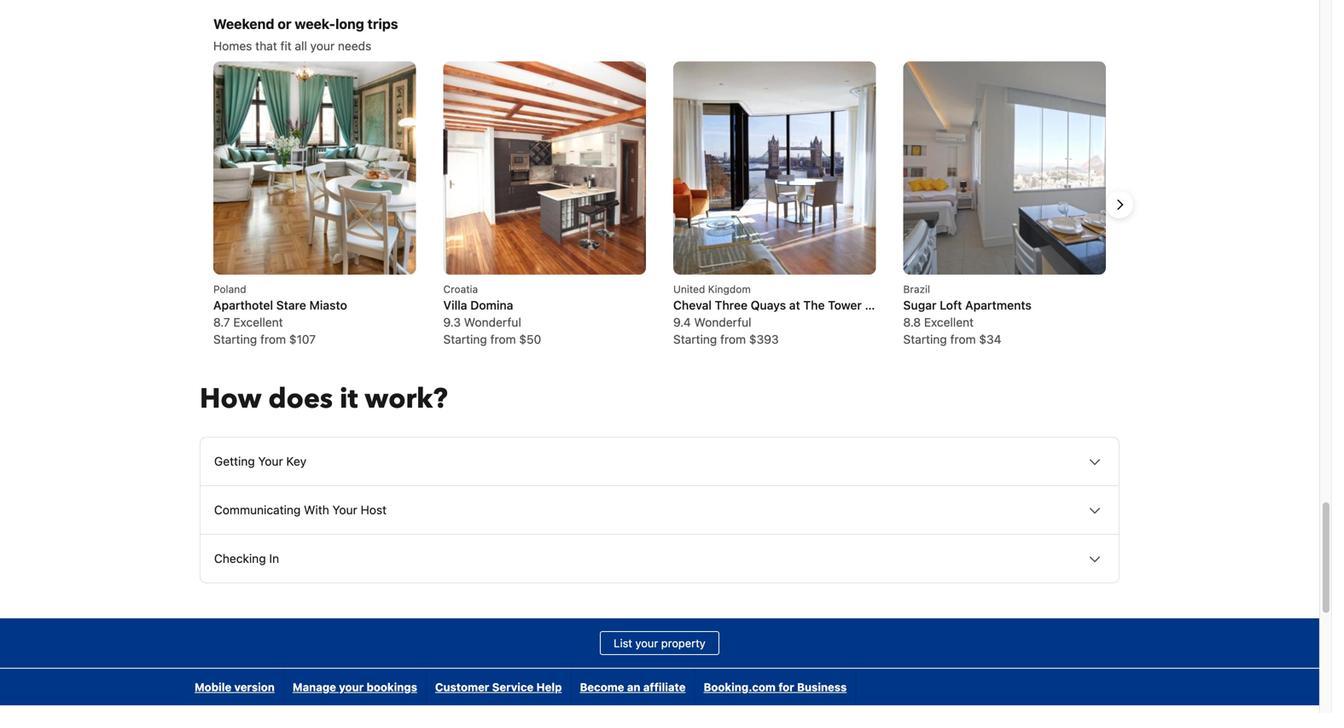Task type: describe. For each thing, give the bounding box(es) containing it.
it
[[340, 381, 358, 418]]

croatia villa domina 9.3 wonderful starting from $50
[[443, 283, 541, 347]]

homes
[[213, 39, 252, 53]]

stare
[[276, 298, 306, 312]]

weekend or week-long trips homes that fit all your needs
[[213, 16, 398, 53]]

the
[[804, 298, 825, 312]]

how does it work? element
[[200, 437, 1120, 584]]

8.8 excellent
[[904, 315, 974, 330]]

sugar
[[904, 298, 937, 312]]

mobile version
[[195, 681, 275, 694]]

how
[[200, 381, 262, 418]]

getting your key button
[[201, 438, 1119, 486]]

getting your key
[[214, 455, 307, 469]]

kingdom
[[708, 283, 751, 295]]

poland aparthotel stare miasto 8.7 excellent starting from $107
[[213, 283, 347, 347]]

checking
[[214, 552, 266, 566]]

$393
[[749, 332, 779, 347]]

how does it work?
[[200, 381, 448, 418]]

9.3 wonderful
[[443, 315, 521, 330]]

london
[[880, 298, 922, 312]]

1 vertical spatial your
[[333, 503, 357, 517]]

booking.com
[[704, 681, 776, 694]]

of
[[865, 298, 877, 312]]

booking.com for business
[[704, 681, 847, 694]]

property
[[661, 637, 706, 650]]

become an affiliate link
[[572, 669, 694, 706]]

united
[[674, 283, 705, 295]]

affiliate
[[643, 681, 686, 694]]

service
[[492, 681, 534, 694]]

list your property link
[[600, 632, 719, 656]]

communicating
[[214, 503, 301, 517]]

list your property
[[614, 637, 706, 650]]

brazil
[[904, 283, 931, 295]]

an
[[627, 681, 641, 694]]

getting
[[214, 455, 255, 469]]

manage your bookings
[[293, 681, 417, 694]]

from inside united kingdom cheval three quays at the tower of london 9.4 wonderful starting from $393
[[721, 332, 746, 347]]

from inside brazil sugar loft apartments 8.8 excellent starting from $34
[[951, 332, 976, 347]]

customer service help link
[[427, 669, 571, 706]]

your for manage your bookings
[[339, 681, 364, 694]]

fit
[[280, 39, 292, 53]]

aparthotel
[[213, 298, 273, 312]]

croatia
[[443, 283, 478, 295]]

communicating with your host
[[214, 503, 387, 517]]

brazil sugar loft apartments 8.8 excellent starting from $34
[[904, 283, 1032, 347]]

three
[[715, 298, 748, 312]]

poland
[[213, 283, 246, 295]]

mobile
[[195, 681, 232, 694]]



Task type: locate. For each thing, give the bounding box(es) containing it.
from down 9.3 wonderful
[[490, 332, 516, 347]]

with
[[304, 503, 329, 517]]

checking in
[[214, 552, 279, 566]]

2 horizontal spatial your
[[636, 637, 658, 650]]

$50
[[519, 332, 541, 347]]

quays
[[751, 298, 786, 312]]

villa
[[443, 298, 467, 312]]

navigation containing mobile version
[[186, 669, 856, 706]]

communicating with your host button
[[201, 487, 1119, 534]]

your right manage
[[339, 681, 364, 694]]

1 vertical spatial your
[[636, 637, 658, 650]]

in
[[269, 552, 279, 566]]

week-
[[295, 16, 335, 32]]

starting inside united kingdom cheval three quays at the tower of london 9.4 wonderful starting from $393
[[674, 332, 717, 347]]

key
[[286, 455, 307, 469]]

checking in button
[[201, 535, 1119, 583]]

does
[[269, 381, 333, 418]]

region
[[200, 61, 1134, 348]]

for
[[779, 681, 795, 694]]

united kingdom cheval three quays at the tower of london 9.4 wonderful starting from $393
[[674, 283, 922, 347]]

needs
[[338, 39, 372, 53]]

0 vertical spatial your
[[258, 455, 283, 469]]

starting inside brazil sugar loft apartments 8.8 excellent starting from $34
[[904, 332, 947, 347]]

your inside navigation
[[339, 681, 364, 694]]

2 vertical spatial your
[[339, 681, 364, 694]]

navigation
[[186, 669, 856, 706], [193, 706, 1127, 714]]

starting inside poland aparthotel stare miasto 8.7 excellent starting from $107
[[213, 332, 257, 347]]

from left $34
[[951, 332, 976, 347]]

1 starting from the left
[[213, 332, 257, 347]]

trips
[[368, 16, 398, 32]]

from left $107
[[260, 332, 286, 347]]

booking.com for business link
[[695, 669, 856, 706]]

starting inside croatia villa domina 9.3 wonderful starting from $50
[[443, 332, 487, 347]]

cheval
[[674, 298, 712, 312]]

bookings
[[367, 681, 417, 694]]

or
[[278, 16, 292, 32]]

customer
[[435, 681, 490, 694]]

manage your bookings link
[[284, 669, 426, 706]]

3 from from the left
[[721, 332, 746, 347]]

domina
[[471, 298, 513, 312]]

$34
[[979, 332, 1002, 347]]

your right with
[[333, 503, 357, 517]]

your inside weekend or week-long trips homes that fit all your needs
[[310, 39, 335, 53]]

list
[[614, 637, 633, 650]]

your for list your property
[[636, 637, 658, 650]]

1 horizontal spatial your
[[333, 503, 357, 517]]

your
[[310, 39, 335, 53], [636, 637, 658, 650], [339, 681, 364, 694]]

miasto
[[309, 298, 347, 312]]

apartments
[[966, 298, 1032, 312]]

from
[[260, 332, 286, 347], [490, 332, 516, 347], [721, 332, 746, 347], [951, 332, 976, 347]]

loft
[[940, 298, 962, 312]]

0 horizontal spatial your
[[310, 39, 335, 53]]

manage
[[293, 681, 336, 694]]

customer service help
[[435, 681, 562, 694]]

0 vertical spatial your
[[310, 39, 335, 53]]

region containing aparthotel stare miasto
[[200, 61, 1134, 348]]

starting
[[213, 332, 257, 347], [443, 332, 487, 347], [674, 332, 717, 347], [904, 332, 947, 347]]

that
[[255, 39, 277, 53]]

0 horizontal spatial your
[[258, 455, 283, 469]]

9.4 wonderful
[[674, 315, 752, 330]]

3 starting from the left
[[674, 332, 717, 347]]

your right all
[[310, 39, 335, 53]]

2 from from the left
[[490, 332, 516, 347]]

8.7 excellent
[[213, 315, 283, 330]]

1 horizontal spatial your
[[339, 681, 364, 694]]

tower
[[828, 298, 862, 312]]

become
[[580, 681, 624, 694]]

weekend
[[213, 16, 274, 32]]

long
[[335, 16, 364, 32]]

1 from from the left
[[260, 332, 286, 347]]

from down 9.4 wonderful
[[721, 332, 746, 347]]

become an affiliate
[[580, 681, 686, 694]]

4 from from the left
[[951, 332, 976, 347]]

mobile version link
[[186, 669, 283, 706]]

2 starting from the left
[[443, 332, 487, 347]]

$107
[[289, 332, 316, 347]]

starting down 8.8 excellent
[[904, 332, 947, 347]]

help
[[537, 681, 562, 694]]

your
[[258, 455, 283, 469], [333, 503, 357, 517]]

starting down 9.4 wonderful
[[674, 332, 717, 347]]

version
[[234, 681, 275, 694]]

your right the 'list'
[[636, 637, 658, 650]]

from inside croatia villa domina 9.3 wonderful starting from $50
[[490, 332, 516, 347]]

starting down 8.7 excellent
[[213, 332, 257, 347]]

work?
[[365, 381, 448, 418]]

all
[[295, 39, 307, 53]]

at
[[789, 298, 800, 312]]

business
[[797, 681, 847, 694]]

host
[[361, 503, 387, 517]]

starting down 9.3 wonderful
[[443, 332, 487, 347]]

4 starting from the left
[[904, 332, 947, 347]]

your left the key
[[258, 455, 283, 469]]

from inside poland aparthotel stare miasto 8.7 excellent starting from $107
[[260, 332, 286, 347]]



Task type: vqa. For each thing, say whether or not it's contained in the screenshot.
" within the " Great location, nearby main attractions in Manhattan, very close to Penn Station, so you can walk or take a metro anywhere around.
no



